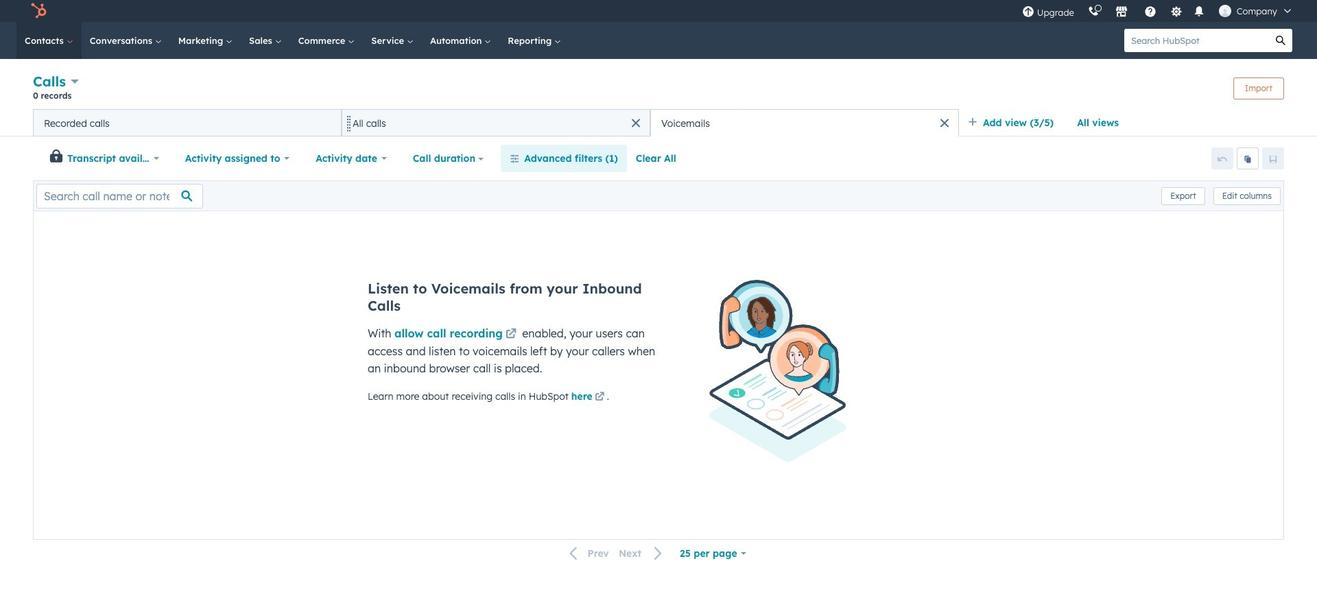 Task type: vqa. For each thing, say whether or not it's contained in the screenshot.
banner
yes



Task type: describe. For each thing, give the bounding box(es) containing it.
jacob simon image
[[1219, 5, 1232, 17]]

marketplaces image
[[1116, 6, 1128, 19]]

link opens in a new window image
[[595, 390, 605, 406]]

Search HubSpot search field
[[1125, 29, 1270, 52]]



Task type: locate. For each thing, give the bounding box(es) containing it.
Search call name or notes search field
[[36, 184, 203, 208]]

pagination navigation
[[562, 545, 671, 563]]

link opens in a new window image
[[506, 327, 517, 343], [506, 329, 517, 340], [595, 393, 605, 403]]

menu
[[1016, 0, 1301, 22]]

banner
[[33, 71, 1285, 109]]



